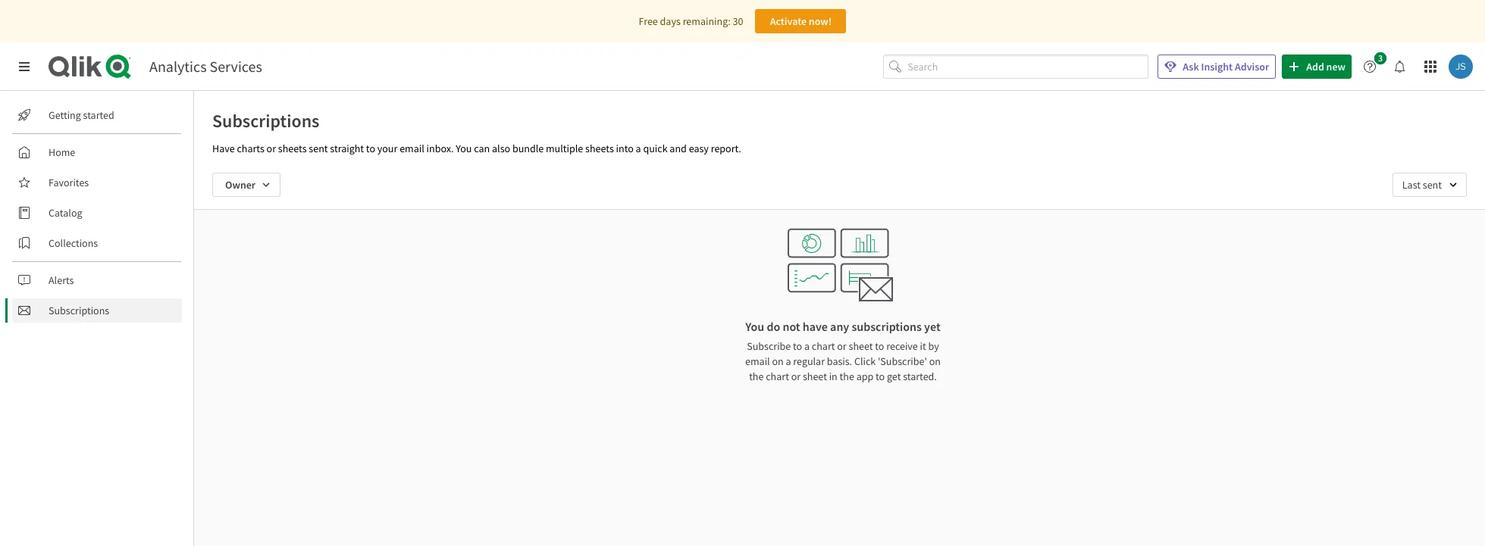 Task type: describe. For each thing, give the bounding box(es) containing it.
last
[[1403, 178, 1421, 192]]

1 the from the left
[[749, 370, 764, 384]]

services
[[210, 57, 262, 76]]

analytics services
[[149, 57, 262, 76]]

receive
[[887, 340, 918, 353]]

started.
[[903, 370, 937, 384]]

charts
[[237, 142, 264, 155]]

3 button
[[1358, 52, 1391, 79]]

remaining:
[[683, 14, 731, 28]]

advisor
[[1235, 60, 1269, 74]]

regular
[[793, 355, 825, 368]]

2 sheets from the left
[[585, 142, 614, 155]]

2 on from the left
[[929, 355, 941, 368]]

add new button
[[1282, 55, 1352, 79]]

email inside 'you do not have any subscriptions yet subscribe to a chart or sheet to receive it by email on a regular basis. click 'subscribe' on the chart or sheet in the app to get started.'
[[745, 355, 770, 368]]

quick
[[643, 142, 668, 155]]

0 horizontal spatial email
[[400, 142, 424, 155]]

easy
[[689, 142, 709, 155]]

analytics services element
[[149, 57, 262, 76]]

catalog
[[49, 206, 82, 220]]

have
[[803, 319, 828, 334]]

alerts link
[[12, 268, 182, 293]]

Last sent field
[[1393, 173, 1467, 197]]

and
[[670, 142, 687, 155]]

subscriptions inside subscriptions link
[[49, 304, 109, 318]]

home
[[49, 146, 75, 159]]

0 vertical spatial subscriptions
[[212, 109, 320, 133]]

it
[[920, 340, 926, 353]]

subscriptions link
[[12, 299, 182, 323]]

jacob simon image
[[1449, 55, 1473, 79]]

click
[[854, 355, 876, 368]]

multiple
[[546, 142, 583, 155]]

favorites link
[[12, 171, 182, 195]]

2 the from the left
[[840, 370, 854, 384]]

collections link
[[12, 231, 182, 256]]

activate now! link
[[756, 9, 846, 33]]

have charts or sheets sent straight to your email inbox. you can also bundle multiple sheets into a quick and easy report.
[[212, 142, 741, 155]]

ask insight advisor
[[1183, 60, 1269, 74]]

get
[[887, 370, 901, 384]]

1 vertical spatial a
[[804, 340, 810, 353]]

app
[[857, 370, 874, 384]]

yet
[[924, 319, 941, 334]]

basis.
[[827, 355, 852, 368]]

1 vertical spatial or
[[837, 340, 847, 353]]

insight
[[1201, 60, 1233, 74]]

to down subscriptions
[[875, 340, 884, 353]]

1 horizontal spatial sheet
[[849, 340, 873, 353]]

collections
[[49, 237, 98, 250]]

can
[[474, 142, 490, 155]]

into
[[616, 142, 634, 155]]

Search text field
[[908, 54, 1149, 79]]

add new
[[1307, 60, 1346, 74]]

new
[[1327, 60, 1346, 74]]

also
[[492, 142, 510, 155]]

any
[[830, 319, 849, 334]]

to up regular
[[793, 340, 802, 353]]

by
[[928, 340, 939, 353]]

0 vertical spatial chart
[[812, 340, 835, 353]]

free days remaining: 30
[[639, 14, 743, 28]]

30
[[733, 14, 743, 28]]

0 horizontal spatial you
[[456, 142, 472, 155]]

inbox.
[[427, 142, 454, 155]]

0 vertical spatial a
[[636, 142, 641, 155]]



Task type: vqa. For each thing, say whether or not it's contained in the screenshot.
the into
yes



Task type: locate. For each thing, give the bounding box(es) containing it.
owner
[[225, 178, 256, 192]]

the right in
[[840, 370, 854, 384]]

chart up regular
[[812, 340, 835, 353]]

you left the do
[[746, 319, 764, 334]]

1 on from the left
[[772, 355, 784, 368]]

0 horizontal spatial sheet
[[803, 370, 827, 384]]

0 vertical spatial or
[[267, 142, 276, 155]]

activate
[[770, 14, 807, 28]]

3
[[1378, 52, 1383, 64]]

searchbar element
[[884, 54, 1149, 79]]

started
[[83, 108, 114, 122]]

on
[[772, 355, 784, 368], [929, 355, 941, 368]]

2 horizontal spatial a
[[804, 340, 810, 353]]

1 horizontal spatial chart
[[812, 340, 835, 353]]

sheets left into
[[585, 142, 614, 155]]

add
[[1307, 60, 1324, 74]]

1 horizontal spatial you
[[746, 319, 764, 334]]

free
[[639, 14, 658, 28]]

analytics
[[149, 57, 207, 76]]

1 vertical spatial chart
[[766, 370, 789, 384]]

straight
[[330, 142, 364, 155]]

1 sheets from the left
[[278, 142, 307, 155]]

ask insight advisor button
[[1158, 55, 1276, 79]]

days
[[660, 14, 681, 28]]

a right into
[[636, 142, 641, 155]]

1 horizontal spatial the
[[840, 370, 854, 384]]

close sidebar menu image
[[18, 61, 30, 73]]

have
[[212, 142, 235, 155]]

alerts
[[49, 274, 74, 287]]

navigation pane element
[[0, 97, 193, 329]]

getting started link
[[12, 103, 182, 127]]

'subscribe'
[[878, 355, 927, 368]]

the down subscribe
[[749, 370, 764, 384]]

0 horizontal spatial a
[[636, 142, 641, 155]]

1 horizontal spatial email
[[745, 355, 770, 368]]

0 vertical spatial email
[[400, 142, 424, 155]]

1 horizontal spatial or
[[791, 370, 801, 384]]

sheet up click
[[849, 340, 873, 353]]

catalog link
[[12, 201, 182, 225]]

filters region
[[194, 161, 1485, 209]]

sheet
[[849, 340, 873, 353], [803, 370, 827, 384]]

in
[[829, 370, 838, 384]]

0 horizontal spatial the
[[749, 370, 764, 384]]

ask
[[1183, 60, 1199, 74]]

1 horizontal spatial subscriptions
[[212, 109, 320, 133]]

0 horizontal spatial chart
[[766, 370, 789, 384]]

on down subscribe
[[772, 355, 784, 368]]

1 horizontal spatial sheets
[[585, 142, 614, 155]]

sent
[[309, 142, 328, 155], [1423, 178, 1442, 192]]

1 horizontal spatial on
[[929, 355, 941, 368]]

to left "get"
[[876, 370, 885, 384]]

to
[[366, 142, 375, 155], [793, 340, 802, 353], [875, 340, 884, 353], [876, 370, 885, 384]]

or right charts
[[267, 142, 276, 155]]

0 horizontal spatial sheets
[[278, 142, 307, 155]]

activate now!
[[770, 14, 832, 28]]

the
[[749, 370, 764, 384], [840, 370, 854, 384]]

a left regular
[[786, 355, 791, 368]]

favorites
[[49, 176, 89, 190]]

you inside 'you do not have any subscriptions yet subscribe to a chart or sheet to receive it by email on a regular basis. click 'subscribe' on the chart or sheet in the app to get started.'
[[746, 319, 764, 334]]

1 vertical spatial subscriptions
[[49, 304, 109, 318]]

getting started
[[49, 108, 114, 122]]

you do not have any subscriptions yet subscribe to a chart or sheet to receive it by email on a regular basis. click 'subscribe' on the chart or sheet in the app to get started.
[[745, 319, 941, 384]]

getting
[[49, 108, 81, 122]]

subscriptions
[[212, 109, 320, 133], [49, 304, 109, 318]]

email right your
[[400, 142, 424, 155]]

0 vertical spatial you
[[456, 142, 472, 155]]

sheets right charts
[[278, 142, 307, 155]]

you
[[456, 142, 472, 155], [746, 319, 764, 334]]

or
[[267, 142, 276, 155], [837, 340, 847, 353], [791, 370, 801, 384]]

0 vertical spatial sent
[[309, 142, 328, 155]]

subscriptions
[[852, 319, 922, 334]]

0 vertical spatial sheet
[[849, 340, 873, 353]]

email down subscribe
[[745, 355, 770, 368]]

now!
[[809, 14, 832, 28]]

to left your
[[366, 142, 375, 155]]

a
[[636, 142, 641, 155], [804, 340, 810, 353], [786, 355, 791, 368]]

1 horizontal spatial a
[[786, 355, 791, 368]]

or up basis.
[[837, 340, 847, 353]]

bundle
[[512, 142, 544, 155]]

sent right last
[[1423, 178, 1442, 192]]

last sent
[[1403, 178, 1442, 192]]

not
[[783, 319, 800, 334]]

report.
[[711, 142, 741, 155]]

home link
[[12, 140, 182, 165]]

1 horizontal spatial sent
[[1423, 178, 1442, 192]]

sheet down regular
[[803, 370, 827, 384]]

sheets
[[278, 142, 307, 155], [585, 142, 614, 155]]

1 vertical spatial email
[[745, 355, 770, 368]]

subscriptions up charts
[[212, 109, 320, 133]]

subscriptions down alerts
[[49, 304, 109, 318]]

2 vertical spatial or
[[791, 370, 801, 384]]

0 horizontal spatial or
[[267, 142, 276, 155]]

1 vertical spatial sheet
[[803, 370, 827, 384]]

sent inside field
[[1423, 178, 1442, 192]]

owner button
[[212, 173, 281, 197]]

you left "can"
[[456, 142, 472, 155]]

your
[[377, 142, 398, 155]]

1 vertical spatial sent
[[1423, 178, 1442, 192]]

2 vertical spatial a
[[786, 355, 791, 368]]

email
[[400, 142, 424, 155], [745, 355, 770, 368]]

1 vertical spatial you
[[746, 319, 764, 334]]

2 horizontal spatial or
[[837, 340, 847, 353]]

do
[[767, 319, 780, 334]]

or down regular
[[791, 370, 801, 384]]

0 horizontal spatial subscriptions
[[49, 304, 109, 318]]

0 horizontal spatial on
[[772, 355, 784, 368]]

a up regular
[[804, 340, 810, 353]]

0 horizontal spatial sent
[[309, 142, 328, 155]]

sent left the straight
[[309, 142, 328, 155]]

on down by
[[929, 355, 941, 368]]

subscribe
[[747, 340, 791, 353]]

chart down subscribe
[[766, 370, 789, 384]]

chart
[[812, 340, 835, 353], [766, 370, 789, 384]]



